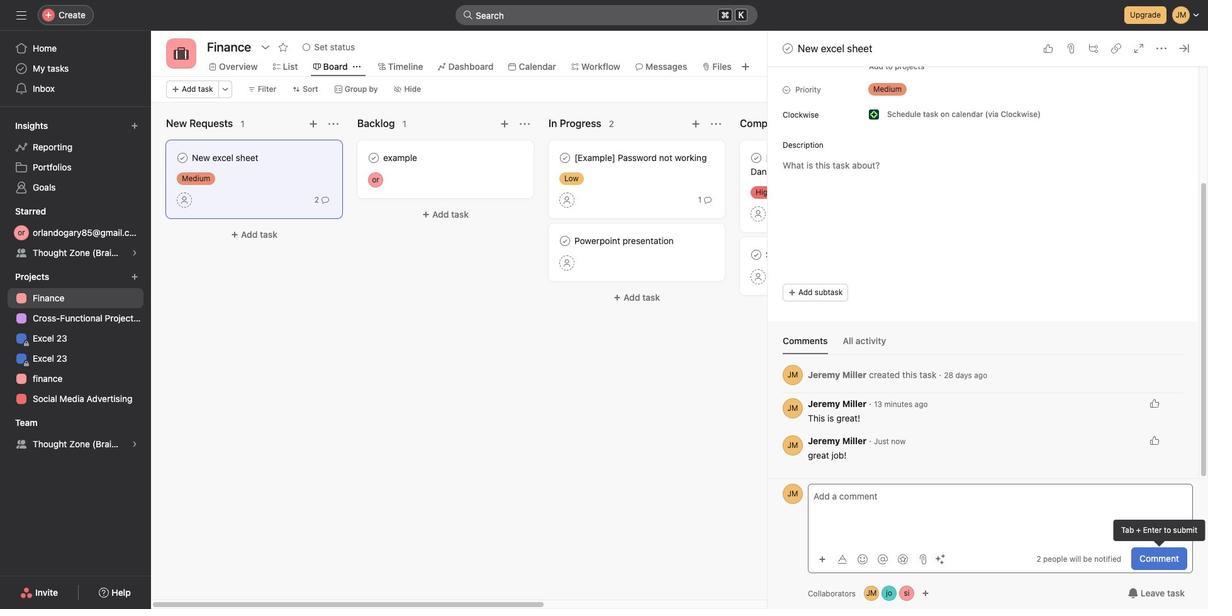 Task type: locate. For each thing, give the bounding box(es) containing it.
mark complete checkbox for 2 comments icon
[[175, 150, 190, 166]]

close details image
[[1180, 43, 1190, 53]]

2 vertical spatial open user profile image
[[783, 484, 803, 504]]

attach a file or paste an image image
[[918, 554, 928, 564]]

1 vertical spatial 0 likes. click to like this task comment image
[[1150, 436, 1160, 446]]

mark complete image
[[175, 150, 190, 166], [366, 150, 381, 166], [558, 150, 573, 166], [749, 150, 764, 166], [749, 247, 764, 262]]

new project or portfolio image
[[131, 273, 138, 281]]

main content inside new excel sheet dialog
[[768, 0, 1199, 478]]

add tab image
[[741, 62, 751, 72]]

main content
[[768, 0, 1199, 478]]

None text field
[[204, 36, 254, 59]]

more section actions image
[[329, 119, 339, 129], [520, 119, 530, 129], [711, 119, 721, 129]]

2 comments image
[[322, 196, 329, 204]]

global element
[[0, 31, 151, 106]]

1 more section actions image from the left
[[329, 119, 339, 129]]

add task image
[[691, 119, 701, 129]]

more actions for this task image
[[1157, 43, 1167, 53]]

0 vertical spatial mark complete image
[[780, 41, 796, 56]]

add or remove collaborators image down appreciations icon
[[900, 586, 915, 601]]

more section actions image for add task icon
[[711, 119, 721, 129]]

appreciations image
[[898, 554, 908, 564]]

at mention image
[[878, 554, 888, 564]]

toolbar inside new excel sheet dialog
[[814, 550, 950, 568]]

add or remove collaborators image
[[864, 586, 879, 601], [882, 586, 897, 601], [900, 586, 915, 601], [922, 590, 930, 597]]

show options image
[[261, 42, 271, 52]]

Mark complete checkbox
[[175, 150, 190, 166], [558, 150, 573, 166], [749, 247, 764, 262]]

0 likes. click to like this task image
[[1044, 43, 1054, 53]]

0 vertical spatial 0 likes. click to like this task comment image
[[1150, 398, 1160, 408]]

open user profile image
[[783, 398, 803, 419], [783, 436, 803, 456], [783, 484, 803, 504]]

1 vertical spatial open user profile image
[[783, 436, 803, 456]]

new excel sheet dialog
[[768, 0, 1208, 609]]

tooltip
[[1114, 520, 1205, 545]]

teams element
[[0, 412, 151, 457]]

2 more section actions image from the left
[[520, 119, 530, 129]]

2 horizontal spatial more section actions image
[[711, 119, 721, 129]]

add or remove collaborators image down at mention icon on the bottom of page
[[882, 586, 897, 601]]

1 horizontal spatial add task image
[[500, 119, 510, 129]]

0 likes. click to like this task comment image
[[1150, 398, 1160, 408], [1150, 436, 1160, 446]]

0 horizontal spatial mark complete checkbox
[[175, 150, 190, 166]]

more actions image
[[221, 86, 229, 93]]

mark complete checkbox for '1 comment' icon
[[558, 150, 573, 166]]

tab list
[[783, 334, 1184, 355]]

mark complete image
[[780, 41, 796, 56], [558, 234, 573, 249]]

2 add task image from the left
[[500, 119, 510, 129]]

ai assist options (upgrade) image
[[936, 554, 946, 564]]

0 vertical spatial open user profile image
[[783, 398, 803, 419]]

1 horizontal spatial mark complete checkbox
[[558, 150, 573, 166]]

2 0 likes. click to like this task comment image from the top
[[1150, 436, 1160, 446]]

0 horizontal spatial more section actions image
[[329, 119, 339, 129]]

see details, thought zone (brainstorm space) image
[[131, 249, 138, 257]]

1 vertical spatial mark complete image
[[558, 234, 573, 249]]

full screen image
[[1134, 43, 1144, 53]]

None field
[[456, 5, 758, 25]]

toolbar
[[814, 550, 950, 568]]

Mark complete checkbox
[[780, 41, 796, 56], [366, 150, 381, 166], [749, 150, 764, 166], [558, 234, 573, 249]]

3 more section actions image from the left
[[711, 119, 721, 129]]

add to starred image
[[278, 42, 288, 52]]

formatting image
[[838, 554, 848, 564]]

0 horizontal spatial add task image
[[308, 119, 318, 129]]

insights element
[[0, 115, 151, 200]]

add subtask image
[[1089, 43, 1099, 53]]

1 horizontal spatial mark complete image
[[780, 41, 796, 56]]

add task image
[[308, 119, 318, 129], [500, 119, 510, 129]]

new insights image
[[131, 122, 138, 130]]

1 0 likes. click to like this task comment image from the top
[[1150, 398, 1160, 408]]

hide sidebar image
[[16, 10, 26, 20]]

attachments: add a file to this task, new excel sheet image
[[1066, 43, 1076, 53]]

1 horizontal spatial more section actions image
[[520, 119, 530, 129]]

projects element
[[0, 266, 151, 412]]



Task type: vqa. For each thing, say whether or not it's contained in the screenshot.
Add in the button
no



Task type: describe. For each thing, give the bounding box(es) containing it.
Search tasks, projects, and more text field
[[456, 5, 758, 25]]

mark complete checkbox inside new excel sheet dialog
[[780, 41, 796, 56]]

emoji image
[[858, 554, 868, 564]]

1 comment image
[[704, 196, 712, 204]]

0 horizontal spatial mark complete image
[[558, 234, 573, 249]]

0 likes. click to like this task comment image for 2nd open user profile icon from the bottom
[[1150, 436, 1160, 446]]

3 open user profile image from the top
[[783, 484, 803, 504]]

add or remove collaborators image down emoji icon
[[864, 586, 879, 601]]

copy task link image
[[1112, 43, 1122, 53]]

open user profile image
[[783, 365, 803, 385]]

toggle assignee popover image
[[368, 172, 383, 188]]

2 open user profile image from the top
[[783, 436, 803, 456]]

1 open user profile image from the top
[[783, 398, 803, 419]]

see details, thought zone (brainstorm space) image
[[131, 441, 138, 448]]

tab actions image
[[353, 63, 360, 70]]

prominent image
[[463, 10, 473, 20]]

1 add task image from the left
[[308, 119, 318, 129]]

briefcase image
[[174, 46, 189, 61]]

tab list inside new excel sheet dialog
[[783, 334, 1184, 355]]

more section actions image for first add task image from the right
[[520, 119, 530, 129]]

more section actions image for 1st add task image from left
[[329, 119, 339, 129]]

add or remove collaborators image down attach a file or paste an image
[[922, 590, 930, 597]]

insert an object image
[[819, 555, 826, 563]]

starred element
[[0, 200, 151, 266]]

0 likes. click to like this task comment image for 1st open user profile icon
[[1150, 398, 1160, 408]]

2 horizontal spatial mark complete checkbox
[[749, 247, 764, 262]]



